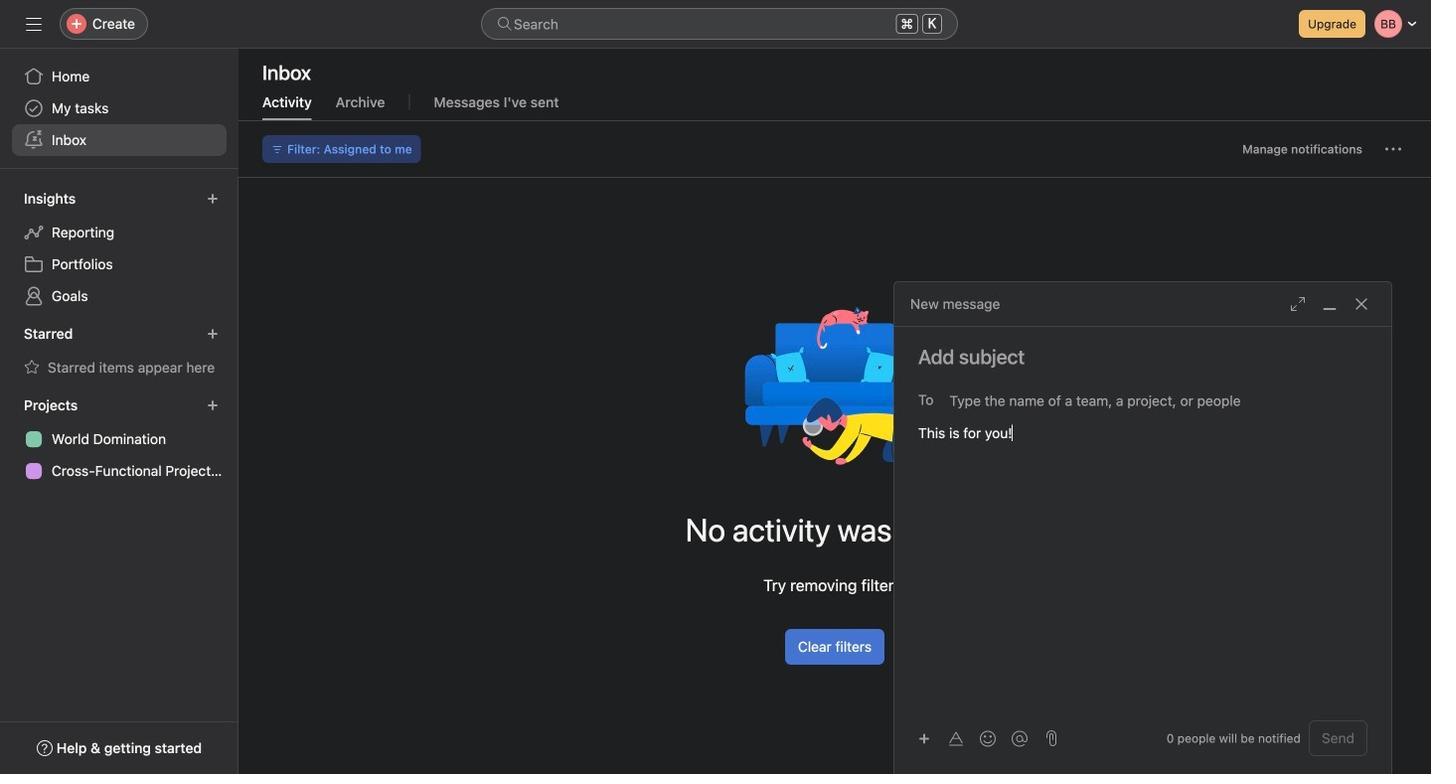 Task type: describe. For each thing, give the bounding box(es) containing it.
minimize image
[[1323, 296, 1338, 312]]

new project or portfolio image
[[207, 400, 219, 412]]

more actions image
[[1386, 141, 1402, 157]]

Type the name of a team, a project, or people text field
[[950, 389, 1357, 413]]

insights element
[[0, 181, 239, 316]]

add items to starred image
[[207, 328, 219, 340]]

hide sidebar image
[[26, 16, 42, 32]]

new insights image
[[207, 193, 219, 205]]



Task type: vqa. For each thing, say whether or not it's contained in the screenshot.
list box
no



Task type: locate. For each thing, give the bounding box(es) containing it.
global element
[[0, 49, 239, 168]]

close image
[[1354, 296, 1370, 312]]

starred element
[[0, 316, 239, 388]]

Search tasks, projects, and more text field
[[481, 8, 959, 40]]

at mention image
[[1012, 731, 1028, 747]]

projects element
[[0, 388, 239, 491]]

toolbar
[[911, 724, 1038, 753]]

Add subject text field
[[895, 343, 1392, 371]]

insert an object image
[[919, 733, 931, 745]]

None field
[[481, 8, 959, 40]]

expand popout to full screen image
[[1291, 296, 1307, 312]]

dialog
[[895, 282, 1392, 775]]



